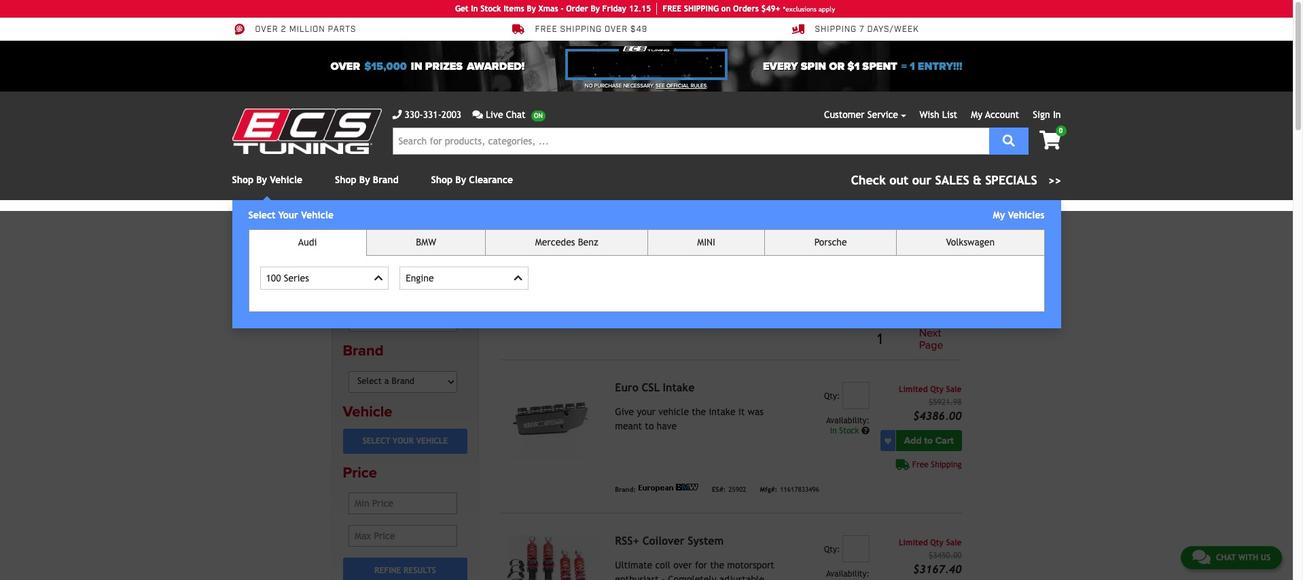 Task type: locate. For each thing, give the bounding box(es) containing it.
vehicle inside select your vehicle link
[[416, 437, 448, 447]]

your right give
[[637, 407, 656, 418]]

by right order
[[591, 4, 600, 14]]

live chat link
[[472, 108, 546, 122]]

$49
[[631, 25, 648, 35]]

1 left 'next' at bottom
[[877, 330, 883, 349]]

home page
[[343, 220, 383, 230]]

sign in
[[1033, 109, 1061, 120]]

1 horizontal spatial shipping
[[931, 461, 962, 470]]

1 vertical spatial to
[[645, 421, 654, 432]]

vehicle up have
[[659, 407, 689, 418]]

by down 2003 at top
[[455, 175, 466, 186]]

over for for
[[674, 561, 692, 572]]

1 horizontal spatial stock
[[839, 427, 859, 436]]

next page
[[919, 327, 943, 352]]

0 horizontal spatial stock
[[481, 4, 501, 14]]

'select'
[[846, 224, 875, 235]]

2 horizontal spatial to
[[924, 436, 933, 447]]

chat with us
[[1216, 554, 1271, 563]]

stock left 'items'
[[481, 4, 501, 14]]

0 horizontal spatial my
[[971, 109, 983, 120]]

please
[[800, 224, 828, 235]]

over 2 million parts
[[255, 25, 356, 35]]

wish
[[920, 109, 939, 120]]

2 vertical spatial to
[[924, 436, 933, 447]]

0 horizontal spatial in
[[471, 4, 478, 14]]

1 horizontal spatial clearance
[[469, 175, 513, 186]]

1 vertical spatial -
[[662, 575, 665, 581]]

in right get
[[471, 4, 478, 14]]

page right home
[[366, 220, 383, 230]]

to inside give your vehicle the intake it was meant to have
[[645, 421, 654, 432]]

0 vertical spatial your
[[637, 407, 656, 418]]

0 vertical spatial to
[[877, 224, 885, 235]]

sale inside limited qty sale $3450.00 $3167.40
[[946, 539, 962, 548]]

page for next
[[919, 339, 943, 352]]

by up select your vehicle
[[256, 175, 267, 186]]

1 vertical spatial qty
[[930, 539, 944, 548]]

2 vertical spatial select
[[363, 437, 390, 447]]

tab list
[[248, 230, 1045, 313]]

adjustable
[[719, 575, 764, 581]]

ultimate coil over for the motorsport enthusiast - completely adjustable
[[615, 561, 775, 581]]

over down "friday"
[[605, 25, 628, 35]]

0 vertical spatial the
[[692, 407, 706, 418]]

porsche
[[814, 237, 847, 248]]

1 sale from the top
[[946, 385, 962, 395]]

chat
[[506, 109, 526, 120], [1216, 554, 1236, 563]]

over
[[605, 25, 628, 35], [674, 561, 692, 572]]

0 vertical spatial over
[[255, 25, 278, 35]]

see official rules link
[[656, 82, 707, 90]]

over inside ultimate coil over for the motorsport enthusiast - completely adjustable
[[674, 561, 692, 572]]

2 availability: from the top
[[826, 570, 870, 580]]

0
[[1059, 127, 1063, 135]]

shipping down cart
[[931, 461, 962, 470]]

qty:
[[824, 392, 840, 402], [824, 546, 840, 555]]

1 link
[[869, 329, 891, 351]]

in right sign
[[1053, 109, 1061, 120]]

sale up $3450.00
[[946, 539, 962, 548]]

your for give
[[637, 407, 656, 418]]

1 vertical spatial clearance
[[392, 220, 430, 230]]

1
[[910, 59, 915, 73], [877, 330, 883, 349]]

select your vehicle
[[363, 437, 448, 447]]

1 horizontal spatial chat
[[1216, 554, 1236, 563]]

1 vertical spatial page
[[919, 339, 943, 352]]

my left vehicles
[[993, 210, 1005, 221]]

to right add
[[924, 436, 933, 447]]

in
[[471, 4, 478, 14], [1053, 109, 1061, 120], [830, 427, 837, 436]]

csl
[[642, 382, 660, 395]]

wish list
[[920, 109, 957, 120]]

0 vertical spatial chat
[[506, 109, 526, 120]]

0 horizontal spatial free
[[535, 25, 558, 35]]

1 horizontal spatial over
[[331, 59, 360, 73]]

0 vertical spatial qty
[[930, 385, 944, 395]]

shop
[[232, 175, 253, 186], [335, 175, 356, 186], [431, 175, 453, 186]]

limited for $4386.00
[[899, 385, 928, 395]]

give your vehicle the intake it was meant to have
[[615, 407, 764, 432]]

free for free shipping
[[912, 461, 929, 470]]

availability:
[[826, 417, 870, 426], [826, 570, 870, 580]]

1 vertical spatial vehicle
[[659, 407, 689, 418]]

1 vertical spatial free
[[912, 461, 929, 470]]

0 vertical spatial stock
[[481, 4, 501, 14]]

chat with us link
[[1181, 547, 1282, 570]]

qty for $4386.00
[[930, 385, 944, 395]]

- right 'xmas'
[[561, 4, 564, 14]]

1 vertical spatial limited
[[899, 539, 928, 548]]

the right for
[[710, 561, 724, 572]]

chat left the with
[[1216, 554, 1236, 563]]

question circle image
[[862, 428, 870, 436]]

1 vertical spatial qty:
[[824, 546, 840, 555]]

1 vertical spatial select
[[923, 225, 947, 233]]

1 vertical spatial shipping
[[931, 461, 962, 470]]

limited up '$3167.40' at the bottom
[[899, 539, 928, 548]]

&
[[973, 173, 982, 188]]

live
[[486, 109, 503, 120]]

shipping 7 days/week
[[815, 25, 919, 35]]

in stock
[[830, 427, 862, 436]]

0 vertical spatial in
[[471, 4, 478, 14]]

limited qty sale $3450.00 $3167.40
[[899, 539, 962, 577]]

0 horizontal spatial over
[[605, 25, 628, 35]]

clearance
[[469, 175, 513, 186], [392, 220, 430, 230]]

select right the a
[[923, 225, 947, 233]]

xmas
[[539, 4, 558, 14]]

0 horizontal spatial vehicle
[[659, 407, 689, 418]]

sale up "$5921.98"
[[946, 385, 962, 395]]

for
[[695, 561, 707, 572]]

0 horizontal spatial 1
[[877, 330, 883, 349]]

over up 'completely'
[[674, 561, 692, 572]]

qty inside limited qty sale $5921.98 $4386.00
[[930, 385, 944, 395]]

chat right live
[[506, 109, 526, 120]]

- inside ultimate coil over for the motorsport enthusiast - completely adjustable
[[662, 575, 665, 581]]

ultimate
[[615, 561, 652, 572]]

0 horizontal spatial shop
[[232, 175, 253, 186]]

2
[[281, 25, 287, 35]]

2003
[[442, 109, 462, 120]]

0 horizontal spatial page
[[366, 220, 383, 230]]

free down 'xmas'
[[535, 25, 558, 35]]

service
[[868, 109, 898, 120]]

1 vertical spatial over
[[331, 59, 360, 73]]

0 horizontal spatial select
[[248, 210, 276, 221]]

0 horizontal spatial the
[[692, 407, 706, 418]]

0 vertical spatial page
[[366, 220, 383, 230]]

1 limited from the top
[[899, 385, 928, 395]]

0 horizontal spatial -
[[561, 4, 564, 14]]

the left 'intake'
[[692, 407, 706, 418]]

1 horizontal spatial your
[[637, 407, 656, 418]]

0 horizontal spatial over
[[255, 25, 278, 35]]

ecs tuning 'spin to win' contest logo image
[[566, 46, 727, 80]]

2 shop from the left
[[335, 175, 356, 186]]

$15,000
[[364, 59, 407, 73]]

free for free shipping over $49
[[535, 25, 558, 35]]

sale
[[946, 385, 962, 395], [946, 539, 962, 548]]

0 vertical spatial 1
[[910, 59, 915, 73]]

limited inside limited qty sale $5921.98 $4386.00
[[899, 385, 928, 395]]

motorsport
[[727, 561, 775, 572]]

1 vertical spatial my
[[993, 210, 1005, 221]]

meant
[[615, 421, 642, 432]]

1 horizontal spatial -
[[662, 575, 665, 581]]

3 shop from the left
[[431, 175, 453, 186]]

free down add
[[912, 461, 929, 470]]

shop for shop by clearance
[[431, 175, 453, 186]]

clearance up bmw in the left of the page
[[392, 220, 430, 230]]

0 vertical spatial over
[[605, 25, 628, 35]]

330-331-2003
[[405, 109, 462, 120]]

customer service
[[824, 109, 898, 120]]

add
[[904, 436, 922, 447]]

by for shop by vehicle
[[256, 175, 267, 186]]

0 vertical spatial free
[[535, 25, 558, 35]]

shop up bmw in the left of the page
[[431, 175, 453, 186]]

over down parts
[[331, 59, 360, 73]]

- down the coil
[[662, 575, 665, 581]]

1 shop from the left
[[232, 175, 253, 186]]

1 horizontal spatial in
[[830, 427, 837, 436]]

shop up home
[[335, 175, 356, 186]]

0 vertical spatial sale
[[946, 385, 962, 395]]

2 sale from the top
[[946, 539, 962, 548]]

qty up $3450.00
[[930, 539, 944, 548]]

the
[[692, 407, 706, 418], [710, 561, 724, 572]]

None number field
[[843, 383, 870, 410], [843, 536, 870, 563], [843, 383, 870, 410], [843, 536, 870, 563]]

add to wish list image
[[885, 438, 891, 445]]

1 horizontal spatial free
[[912, 461, 929, 470]]

price
[[343, 465, 377, 482]]

2 horizontal spatial in
[[1053, 109, 1061, 120]]

your up min price 'number field'
[[393, 437, 414, 447]]

your
[[637, 407, 656, 418], [393, 437, 414, 447]]

0 vertical spatial shipping
[[815, 25, 857, 35]]

ping
[[701, 4, 719, 14]]

by up the home page link
[[359, 175, 370, 186]]

qty up "$5921.98"
[[930, 385, 944, 395]]

limited up $4386.00
[[899, 385, 928, 395]]

to
[[877, 224, 885, 235], [645, 421, 654, 432], [924, 436, 933, 447]]

331-
[[423, 109, 442, 120]]

1 vertical spatial sale
[[946, 539, 962, 548]]

0 vertical spatial -
[[561, 4, 564, 14]]

1 horizontal spatial over
[[674, 561, 692, 572]]

my vehicles
[[993, 210, 1045, 221]]

on
[[721, 4, 731, 14]]

official
[[667, 83, 689, 89]]

with
[[1238, 554, 1259, 563]]

select
[[248, 210, 276, 221], [923, 225, 947, 233], [363, 437, 390, 447]]

refine
[[374, 566, 401, 576]]

apply
[[819, 5, 835, 13]]

1 horizontal spatial page
[[919, 339, 943, 352]]

2 qty: from the top
[[824, 546, 840, 555]]

to left have
[[645, 421, 654, 432]]

2 horizontal spatial select
[[923, 225, 947, 233]]

over left 2
[[255, 25, 278, 35]]

1 vertical spatial over
[[674, 561, 692, 572]]

mfg#:
[[760, 486, 777, 494]]

0 vertical spatial clearance
[[469, 175, 513, 186]]

1 vertical spatial the
[[710, 561, 724, 572]]

page right the 1 link
[[919, 339, 943, 352]]

1 vertical spatial availability:
[[826, 570, 870, 580]]

page inside paginated product list navigation navigation
[[919, 339, 943, 352]]

0 vertical spatial availability:
[[826, 417, 870, 426]]

0 horizontal spatial to
[[645, 421, 654, 432]]

over
[[255, 25, 278, 35], [331, 59, 360, 73]]

0 vertical spatial select
[[248, 210, 276, 221]]

shop up select your vehicle
[[232, 175, 253, 186]]

entry!!!
[[918, 59, 963, 73]]

2 horizontal spatial shop
[[431, 175, 453, 186]]

my left "account"
[[971, 109, 983, 120]]

0 horizontal spatial chat
[[506, 109, 526, 120]]

Search text field
[[392, 128, 989, 155]]

select for "select" link
[[923, 225, 947, 233]]

intake
[[663, 382, 695, 395]]

1 vertical spatial stock
[[839, 427, 859, 436]]

by for shop by brand
[[359, 175, 370, 186]]

home page link
[[343, 220, 390, 230]]

1 horizontal spatial select
[[363, 437, 390, 447]]

2 limited from the top
[[899, 539, 928, 548]]

1 right =
[[910, 59, 915, 73]]

1 vertical spatial 1
[[877, 330, 883, 349]]

1 horizontal spatial my
[[993, 210, 1005, 221]]

0 horizontal spatial shipping
[[815, 25, 857, 35]]

sale inside limited qty sale $5921.98 $4386.00
[[946, 385, 962, 395]]

clearance down live
[[469, 175, 513, 186]]

in left question circle icon
[[830, 427, 837, 436]]

by for shop by clearance
[[455, 175, 466, 186]]

ship
[[684, 4, 701, 14]]

0 vertical spatial my
[[971, 109, 983, 120]]

select up price at the bottom of the page
[[363, 437, 390, 447]]

1 horizontal spatial shop
[[335, 175, 356, 186]]

to left pick
[[877, 224, 885, 235]]

shipping down apply
[[815, 25, 857, 35]]

1 qty: from the top
[[824, 392, 840, 402]]

1 qty from the top
[[930, 385, 944, 395]]

vehicle for shop by vehicle
[[270, 175, 302, 186]]

1 horizontal spatial the
[[710, 561, 724, 572]]

1 vertical spatial in
[[1053, 109, 1061, 120]]

your inside give your vehicle the intake it was meant to have
[[637, 407, 656, 418]]

limited inside limited qty sale $3450.00 $3167.40
[[899, 539, 928, 548]]

0 vertical spatial limited
[[899, 385, 928, 395]]

coilover
[[643, 536, 685, 548]]

stock left question circle icon
[[839, 427, 859, 436]]

2 qty from the top
[[930, 539, 944, 548]]

your for select
[[393, 437, 414, 447]]

1 horizontal spatial 1
[[910, 59, 915, 73]]

my for my vehicles
[[993, 210, 1005, 221]]

0 vertical spatial vehicle
[[914, 224, 944, 235]]

refine results link
[[343, 559, 468, 581]]

1 horizontal spatial vehicle
[[914, 224, 944, 235]]

select left your
[[248, 210, 276, 221]]

0 vertical spatial qty:
[[824, 392, 840, 402]]

wish list link
[[920, 109, 957, 120]]

vehicle right the a
[[914, 224, 944, 235]]

1 vertical spatial brand
[[343, 343, 384, 360]]

0 horizontal spatial your
[[393, 437, 414, 447]]

qty inside limited qty sale $3450.00 $3167.40
[[930, 539, 944, 548]]

was
[[748, 407, 764, 418]]

1 vertical spatial your
[[393, 437, 414, 447]]

vehicles
[[1008, 210, 1045, 221]]

paginated product list navigation navigation
[[607, 325, 962, 355]]



Task type: vqa. For each thing, say whether or not it's contained in the screenshot.
"Parts" associated with BMW F30 Engine Cooling Parts
no



Task type: describe. For each thing, give the bounding box(es) containing it.
every spin or $1 spent = 1 entry!!!
[[763, 59, 963, 73]]

shopping cart image
[[1040, 131, 1061, 150]]

list
[[942, 109, 957, 120]]

euro csl intake
[[615, 382, 695, 395]]

1 vertical spatial chat
[[1216, 554, 1236, 563]]

please tap 'select' to pick a vehicle
[[800, 224, 944, 235]]

1 availability: from the top
[[826, 417, 870, 426]]

in for sign
[[1053, 109, 1061, 120]]

$4386.00
[[913, 411, 962, 423]]

search image
[[1003, 134, 1015, 146]]

sales & specials link
[[851, 171, 1061, 190]]

shop by vehicle link
[[232, 175, 302, 186]]

no purchase necessary. see official rules .
[[585, 83, 708, 89]]

completely
[[668, 575, 717, 581]]

euro
[[615, 382, 639, 395]]

shop for shop by vehicle
[[232, 175, 253, 186]]

friday
[[602, 4, 627, 14]]

next
[[919, 327, 941, 340]]

phone image
[[392, 110, 402, 120]]

audi
[[298, 237, 317, 248]]

order
[[566, 4, 588, 14]]

get
[[455, 4, 469, 14]]

2 vertical spatial in
[[830, 427, 837, 436]]

$1
[[848, 59, 860, 73]]

have
[[657, 421, 677, 432]]

a
[[907, 224, 912, 235]]

select for select your vehicle
[[248, 210, 276, 221]]

free shipping over $49 link
[[512, 23, 648, 35]]

*exclusions apply link
[[783, 4, 835, 14]]

sale for $4386.00
[[946, 385, 962, 395]]

give
[[615, 407, 634, 418]]

in for get
[[471, 4, 478, 14]]

over for over 2 million parts
[[255, 25, 278, 35]]

=
[[902, 59, 907, 73]]

rss+
[[615, 536, 639, 548]]

vehicle inside give your vehicle the intake it was meant to have
[[659, 407, 689, 418]]

rss+ coilover system link
[[615, 536, 724, 548]]

shop by brand link
[[335, 175, 399, 186]]

live chat
[[486, 109, 526, 120]]

shipping
[[560, 25, 602, 35]]

select your vehicle link
[[343, 429, 468, 455]]

necessary.
[[623, 83, 654, 89]]

0 vertical spatial brand
[[373, 175, 399, 186]]

shop by brand
[[335, 175, 399, 186]]

category
[[343, 271, 405, 289]]

million
[[289, 25, 325, 35]]

pick
[[887, 224, 905, 235]]

every
[[763, 59, 798, 73]]

es#: 25902
[[712, 486, 746, 494]]

the inside give your vehicle the intake it was meant to have
[[692, 407, 706, 418]]

account
[[985, 109, 1019, 120]]

mercedes benz
[[535, 237, 598, 248]]

it
[[738, 407, 745, 418]]

1 horizontal spatial to
[[877, 224, 885, 235]]

see
[[656, 83, 665, 89]]

no
[[585, 83, 593, 89]]

shop by clearance
[[431, 175, 513, 186]]

benz
[[578, 237, 598, 248]]

tab list containing audi
[[248, 230, 1045, 313]]

sign in link
[[1033, 109, 1061, 120]]

12.15
[[629, 4, 651, 14]]

us
[[1261, 554, 1271, 563]]

$3450.00
[[929, 552, 962, 561]]

mini
[[697, 237, 715, 248]]

11617833496
[[780, 486, 819, 494]]

to inside 'button'
[[924, 436, 933, 447]]

es#:
[[712, 486, 726, 494]]

ecs tuning image
[[232, 109, 382, 154]]

page for home
[[366, 220, 383, 230]]

customer service button
[[824, 108, 906, 122]]

shop by vehicle
[[232, 175, 302, 186]]

sign
[[1033, 109, 1050, 120]]

1 inside paginated product list navigation navigation
[[877, 330, 883, 349]]

refine results
[[374, 566, 436, 576]]

select for select your vehicle
[[363, 437, 390, 447]]

prizes
[[425, 59, 463, 73]]

my account
[[971, 109, 1019, 120]]

0 horizontal spatial clearance
[[392, 220, 430, 230]]

vehicle for select your vehicle
[[416, 437, 448, 447]]

engine
[[406, 273, 434, 284]]

or
[[829, 59, 845, 73]]

limited for $3167.40
[[899, 539, 928, 548]]

$49+
[[761, 4, 780, 14]]

items
[[504, 4, 524, 14]]

euro csl intake link
[[615, 382, 695, 395]]

over for $49
[[605, 25, 628, 35]]

by left 'xmas'
[[527, 4, 536, 14]]

intake
[[709, 407, 736, 418]]

Max Price number field
[[349, 526, 457, 548]]

comments image
[[472, 110, 483, 120]]

over for over $15,000 in prizes
[[331, 59, 360, 73]]

enthusiast
[[615, 575, 659, 581]]

sale for $3167.40
[[946, 539, 962, 548]]

qty for $3167.40
[[930, 539, 944, 548]]

the inside ultimate coil over for the motorsport enthusiast - completely adjustable
[[710, 561, 724, 572]]

spent
[[863, 59, 897, 73]]

get in stock items by xmas - order by friday 12.15
[[455, 4, 651, 14]]

tap
[[830, 224, 843, 235]]

parts
[[328, 25, 356, 35]]

vehicle for select your vehicle
[[301, 210, 334, 221]]

100
[[266, 273, 281, 284]]

es#4430806 - 32132-2 - rss+ coilover system - ultimate coil over for the motorsport enthusiast - completely adjustable - h&r - audi image
[[501, 536, 604, 581]]

es#25902 - 11617833496 - euro csl intake - give your vehicle the intake it was meant to have - genuine european bmw - bmw image
[[501, 383, 604, 460]]

$3167.40
[[913, 564, 962, 577]]

home
[[343, 220, 364, 230]]

0 link
[[1029, 126, 1066, 152]]

over $15,000 in prizes
[[331, 59, 463, 73]]

Min Price number field
[[349, 493, 457, 515]]

limited qty sale $5921.98 $4386.00
[[899, 385, 962, 423]]

spin
[[801, 59, 826, 73]]

*exclusions
[[783, 5, 817, 13]]

330-
[[405, 109, 423, 120]]

genuine european bmw - corporate logo image
[[639, 485, 698, 493]]

my vehicles link
[[993, 210, 1045, 221]]

select link
[[923, 225, 947, 233]]

free shipping
[[912, 461, 962, 470]]

days/week
[[867, 25, 919, 35]]

mercedes
[[535, 237, 575, 248]]

free shipping over $49
[[535, 25, 648, 35]]

my for my account
[[971, 109, 983, 120]]

in
[[411, 59, 422, 73]]

330-331-2003 link
[[392, 108, 462, 122]]

shop for shop by brand
[[335, 175, 356, 186]]



